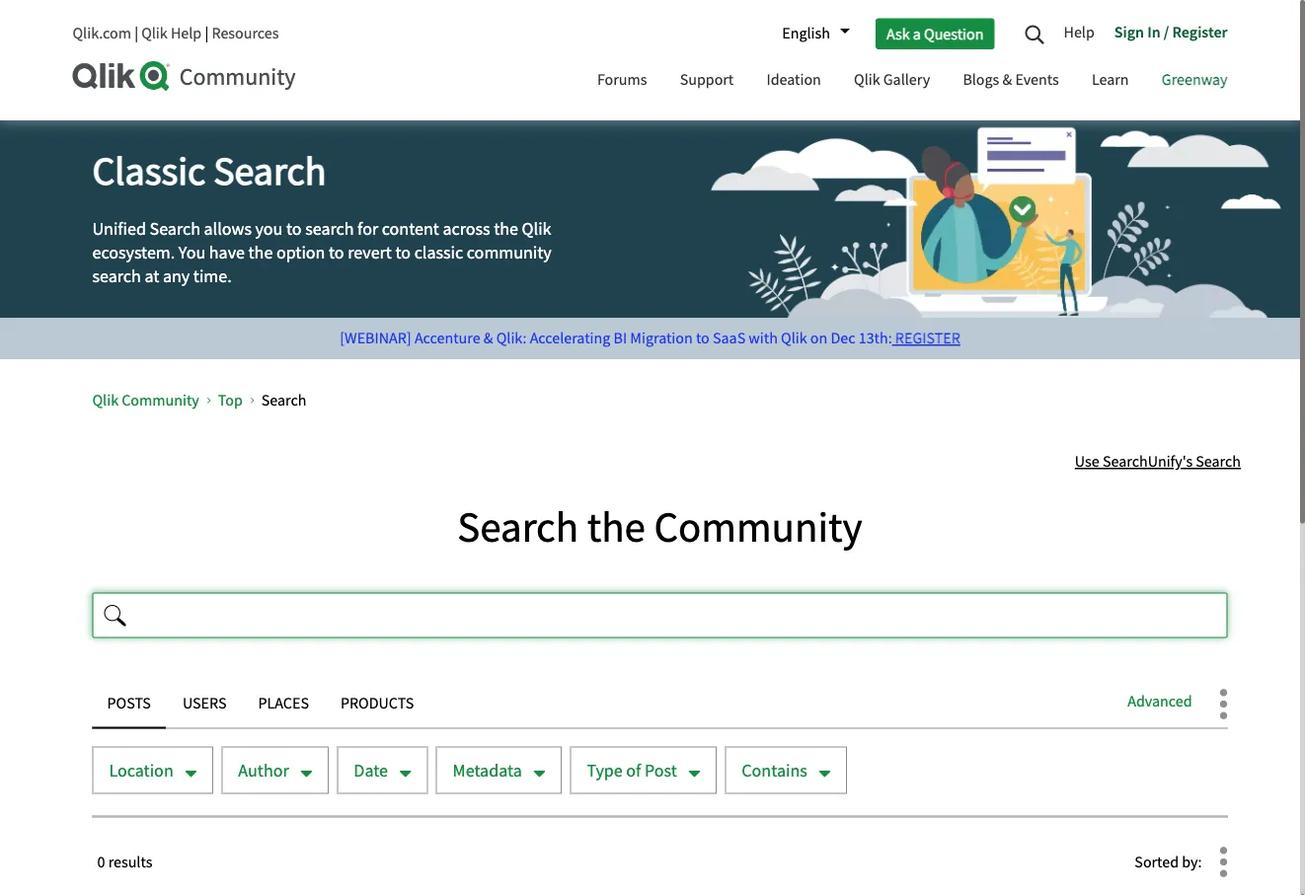 Task type: locate. For each thing, give the bounding box(es) containing it.
& left qlik:
[[484, 328, 493, 349]]

top
[[218, 390, 243, 410]]

1 vertical spatial the
[[248, 241, 273, 264]]

accenture
[[415, 328, 481, 349]]

classic
[[414, 241, 463, 264]]

unified search allows you to search for content across the qlik ecosystem. you have the option to revert to classic community search at any time.
[[92, 218, 552, 288]]

ecosystem.
[[92, 241, 175, 264]]

community
[[179, 62, 296, 92], [122, 390, 199, 410], [654, 501, 863, 555]]

0 horizontal spatial &
[[484, 328, 493, 349]]

0 horizontal spatial search
[[92, 265, 141, 288]]

qlik inside unified search allows you to search for content across the qlik ecosystem. you have the option to revert to classic community search at any time.
[[522, 218, 552, 240]]

0 vertical spatial search
[[305, 218, 354, 240]]

| right the qlik help "link"
[[205, 23, 209, 43]]

ideation
[[767, 70, 822, 90]]

greenway link
[[1147, 52, 1243, 111]]

metadata button
[[436, 747, 562, 795]]

qlik gallery
[[854, 70, 931, 90]]

allows
[[204, 218, 252, 240]]

type of post button
[[570, 747, 717, 795]]

ideation button
[[752, 52, 836, 111]]

|
[[134, 23, 138, 43], [205, 23, 209, 43]]

have
[[209, 241, 245, 264]]

qlik image
[[73, 61, 171, 91]]

author button
[[222, 747, 329, 795]]

the
[[494, 218, 519, 240], [248, 241, 273, 264], [587, 501, 646, 555]]

learn
[[1092, 70, 1129, 90]]

search inside unified search allows you to search for content across the qlik ecosystem. you have the option to revert to classic community search at any time.
[[150, 218, 200, 240]]

2 horizontal spatial the
[[587, 501, 646, 555]]

top link
[[218, 390, 243, 410]]

unified
[[92, 218, 146, 240]]

date
[[354, 760, 388, 782]]

the up community
[[494, 218, 519, 240]]

register
[[896, 328, 961, 349]]

0 results
[[97, 852, 152, 873]]

1 horizontal spatial the
[[494, 218, 519, 240]]

0 horizontal spatial |
[[134, 23, 138, 43]]

| right qlik.com 'link'
[[134, 23, 138, 43]]

content
[[382, 218, 439, 240]]

resources link
[[212, 23, 279, 43]]

1 horizontal spatial &
[[1003, 70, 1013, 90]]

& right "blogs"
[[1003, 70, 1013, 90]]

date button
[[337, 747, 428, 795]]

0
[[97, 852, 105, 873]]

search up option at the top of the page
[[305, 218, 354, 240]]

advanced link
[[1128, 678, 1193, 727]]

support
[[680, 70, 734, 90]]

time.
[[193, 265, 232, 288]]

help left resources
[[171, 23, 202, 43]]

None submit
[[92, 593, 138, 639]]

contains
[[742, 760, 808, 782]]

revert
[[348, 241, 392, 264]]

sign in / register
[[1115, 22, 1228, 41]]

on
[[811, 328, 828, 349]]

with
[[749, 328, 778, 349]]

forums
[[597, 70, 647, 90]]

the down "you"
[[248, 241, 273, 264]]

2 | from the left
[[205, 23, 209, 43]]

sign in / register link
[[1105, 15, 1228, 52]]

blogs & events button
[[949, 52, 1074, 111]]

1 horizontal spatial |
[[205, 23, 209, 43]]

events
[[1016, 70, 1059, 90]]

help link
[[1064, 15, 1105, 52]]

help left sign
[[1064, 22, 1095, 42]]

results
[[108, 852, 152, 873]]

[webinar]
[[340, 328, 412, 349]]

english button
[[773, 17, 850, 50]]

0 horizontal spatial the
[[248, 241, 273, 264]]

by:
[[1182, 852, 1202, 873]]

search
[[305, 218, 354, 240], [92, 265, 141, 288]]

menu bar containing forums
[[583, 52, 1243, 111]]

1 vertical spatial &
[[484, 328, 493, 349]]

sorted by: heading
[[1135, 838, 1212, 887]]

qlik community link
[[92, 390, 199, 410]]

bi
[[614, 328, 627, 349]]

location
[[109, 760, 174, 782]]

search down the 'ecosystem.'
[[92, 265, 141, 288]]

the up search query search box
[[587, 501, 646, 555]]

option
[[276, 241, 325, 264]]

sorted
[[1135, 852, 1179, 873]]

tab list
[[92, 681, 1228, 729]]

0 horizontal spatial help
[[171, 23, 202, 43]]

forums button
[[583, 52, 662, 111]]

0 vertical spatial &
[[1003, 70, 1013, 90]]

menu bar
[[583, 52, 1243, 111]]

places link
[[243, 681, 324, 729]]

help
[[1064, 22, 1095, 42], [171, 23, 202, 43]]

learn button
[[1077, 52, 1144, 111]]

to left 'saas'
[[696, 328, 710, 349]]

contains button
[[725, 747, 848, 795]]

& inside popup button
[[1003, 70, 1013, 90]]

sorted by:
[[1135, 852, 1202, 873]]

1 | from the left
[[134, 23, 138, 43]]

metadata
[[453, 760, 522, 782]]

1 vertical spatial search
[[92, 265, 141, 288]]

search
[[214, 146, 326, 197], [150, 218, 200, 240], [262, 390, 307, 410], [1196, 452, 1241, 472], [458, 501, 579, 555]]

search the community
[[458, 501, 863, 555]]

13th:
[[859, 328, 892, 349]]

qlik
[[141, 23, 168, 43], [854, 70, 881, 90], [522, 218, 552, 240], [781, 328, 808, 349], [92, 390, 119, 410]]

list
[[92, 374, 1174, 427]]



Task type: vqa. For each thing, say whether or not it's contained in the screenshot.
& inside the dropdown button
yes



Task type: describe. For each thing, give the bounding box(es) containing it.
2 vertical spatial community
[[654, 501, 863, 555]]

places
[[258, 693, 309, 714]]

1 vertical spatial community
[[122, 390, 199, 410]]

any
[[163, 265, 190, 288]]

sign
[[1115, 22, 1145, 41]]

community
[[467, 241, 552, 264]]

posts
[[107, 693, 151, 714]]

qlik.com | qlik help | resources
[[73, 23, 279, 43]]

you
[[179, 241, 206, 264]]

[webinar]  accenture & qlik:  accelerating bi migration to saas with qlik on dec 13th: register
[[340, 328, 961, 349]]

0 vertical spatial community
[[179, 62, 296, 92]]

1 horizontal spatial help
[[1064, 22, 1095, 42]]

1 horizontal spatial search
[[305, 218, 354, 240]]

classic search
[[92, 146, 326, 197]]

qlik community
[[92, 390, 199, 410]]

location button
[[92, 747, 213, 795]]

for
[[358, 218, 378, 240]]

qlik help link
[[141, 23, 202, 43]]

resources
[[212, 23, 279, 43]]

advanced
[[1128, 691, 1193, 712]]

type
[[587, 760, 623, 782]]

qlik.com
[[73, 23, 131, 43]]

english
[[782, 23, 830, 43]]

a
[[913, 23, 921, 44]]

0 vertical spatial the
[[494, 218, 519, 240]]

blogs
[[963, 70, 1000, 90]]

register
[[1173, 22, 1228, 41]]

across
[[443, 218, 491, 240]]

of
[[626, 760, 641, 782]]

use searchunify's search
[[1075, 452, 1241, 472]]

searchunify's
[[1103, 452, 1193, 472]]

dec
[[831, 328, 856, 349]]

qlik.com link
[[73, 23, 131, 43]]

migration
[[630, 328, 693, 349]]

qlik gallery link
[[840, 52, 945, 111]]

products link
[[326, 681, 429, 729]]

use searchunify's search link
[[1075, 451, 1301, 473]]

classic
[[92, 146, 206, 197]]

0 results alert
[[92, 838, 1135, 887]]

qlik:
[[497, 328, 527, 349]]

post
[[645, 760, 677, 782]]

ask
[[887, 23, 910, 44]]

users link
[[168, 681, 241, 729]]

community link
[[73, 61, 563, 92]]

accelerating
[[530, 328, 611, 349]]

qlik inside menu bar
[[854, 70, 881, 90]]

use
[[1075, 452, 1100, 472]]

support button
[[665, 52, 749, 111]]

at
[[145, 265, 159, 288]]

gallery
[[884, 70, 931, 90]]

ask a question link
[[876, 18, 995, 49]]

blogs & events
[[963, 70, 1059, 90]]

register link
[[892, 328, 961, 349]]

users
[[183, 693, 227, 714]]

products
[[341, 693, 414, 714]]

posts link
[[92, 681, 166, 729]]

/
[[1164, 22, 1170, 41]]

Search Query search field
[[92, 593, 1228, 639]]

in
[[1148, 22, 1161, 41]]

question
[[924, 23, 984, 44]]

greenway
[[1162, 70, 1228, 90]]

2 vertical spatial the
[[587, 501, 646, 555]]

you
[[255, 218, 283, 240]]

saas
[[713, 328, 746, 349]]

type of post
[[587, 760, 677, 782]]

tab list containing posts
[[92, 681, 1228, 729]]

to up option at the top of the page
[[286, 218, 302, 240]]

ask a question
[[887, 23, 984, 44]]

author
[[238, 760, 289, 782]]

to left revert
[[329, 241, 344, 264]]

to down content
[[396, 241, 411, 264]]

list containing qlik community
[[92, 374, 1174, 427]]



